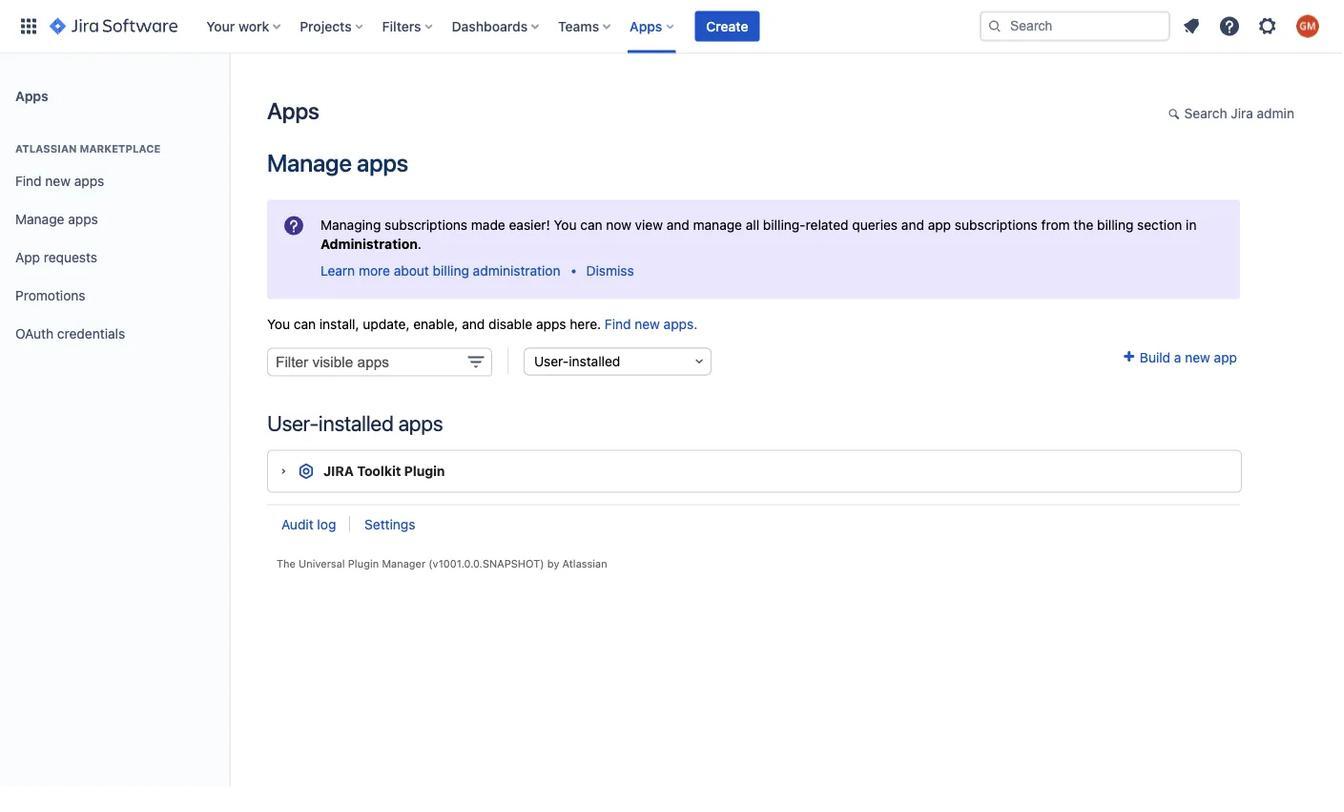 Task type: vqa. For each thing, say whether or not it's contained in the screenshot.
right 'app'
yes



Task type: locate. For each thing, give the bounding box(es) containing it.
your
[[206, 18, 235, 34]]

app requests link
[[8, 239, 221, 277]]

0 vertical spatial billing
[[1097, 216, 1134, 232]]

settings link
[[365, 516, 416, 532]]

0 horizontal spatial subscriptions
[[385, 216, 468, 232]]

1 horizontal spatial installed
[[569, 353, 621, 369]]

0 vertical spatial user-
[[534, 353, 569, 369]]

0 vertical spatial new
[[45, 173, 71, 189]]

made
[[471, 216, 506, 232]]

1 horizontal spatial you
[[554, 216, 577, 232]]

subscriptions
[[385, 216, 468, 232], [955, 216, 1038, 232]]

and left the "disable" at the top
[[462, 316, 485, 331]]

can left install,
[[294, 316, 316, 331]]

1 vertical spatial manage apps
[[15, 211, 98, 227]]

0 horizontal spatial find
[[15, 173, 42, 189]]

0 horizontal spatial plugin
[[348, 558, 379, 570]]

manage up app
[[15, 211, 64, 227]]

plugin for universal
[[348, 558, 379, 570]]

find right here.
[[605, 316, 631, 331]]

1 vertical spatial installed
[[319, 411, 394, 436]]

you left install,
[[267, 316, 290, 331]]

you
[[554, 216, 577, 232], [267, 316, 290, 331]]

1 subscriptions from the left
[[385, 216, 468, 232]]

about
[[394, 262, 429, 278]]

new
[[45, 173, 71, 189], [635, 316, 660, 331], [1185, 349, 1211, 365]]

create
[[706, 18, 749, 34]]

audit log link
[[282, 516, 336, 532]]

billing right the about
[[433, 262, 469, 278]]

find new apps
[[15, 173, 104, 189]]

the universal plugin manager (v1001.0.0.snapshot) by atlassian
[[277, 558, 608, 570]]

1 vertical spatial new
[[635, 316, 660, 331]]

2 horizontal spatial new
[[1185, 349, 1211, 365]]

billing
[[1097, 216, 1134, 232], [433, 262, 469, 278]]

managing
[[321, 216, 381, 232]]

apps inside "link"
[[68, 211, 98, 227]]

dashboards
[[452, 18, 528, 34]]

new down atlassian marketplace
[[45, 173, 71, 189]]

find new apps. link
[[605, 316, 698, 331]]

installed up the jira
[[319, 411, 394, 436]]

Search field
[[980, 11, 1171, 42]]

0 vertical spatial you
[[554, 216, 577, 232]]

primary element
[[11, 0, 980, 53]]

1 vertical spatial plugin
[[348, 558, 379, 570]]

apps up jira toolkit plugin
[[399, 411, 443, 436]]

view
[[635, 216, 663, 232]]

2 horizontal spatial apps
[[630, 18, 663, 34]]

manage apps up the app requests
[[15, 211, 98, 227]]

filters button
[[377, 11, 440, 42]]

manage apps link
[[8, 200, 221, 239]]

update,
[[363, 316, 410, 331]]

and right queries
[[902, 216, 925, 232]]

0 horizontal spatial you
[[267, 316, 290, 331]]

manage
[[267, 148, 352, 177], [15, 211, 64, 227]]

1 horizontal spatial atlassian
[[563, 558, 608, 570]]

find new apps link
[[8, 162, 221, 200]]

new left apps. on the top
[[635, 316, 660, 331]]

atlassian up the find new apps
[[15, 143, 77, 155]]

atlassian link
[[563, 558, 608, 570]]

0 vertical spatial app
[[928, 216, 951, 232]]

manage
[[693, 216, 742, 232]]

work
[[239, 18, 269, 34]]

1 vertical spatial app
[[1214, 349, 1238, 365]]

None field
[[267, 348, 492, 376]]

1 horizontal spatial find
[[605, 316, 631, 331]]

can inside managing subscriptions made easier! you can now view and manage all billing-related queries and app subscriptions from the billing section in administration .
[[580, 216, 603, 232]]

apps.
[[664, 316, 698, 331]]

can
[[580, 216, 603, 232], [294, 316, 316, 331]]

and
[[667, 216, 690, 232], [902, 216, 925, 232], [462, 316, 485, 331]]

1 horizontal spatial manage
[[267, 148, 352, 177]]

enable,
[[413, 316, 458, 331]]

billing right the
[[1097, 216, 1134, 232]]

dismiss link
[[586, 262, 634, 278]]

0 vertical spatial atlassian
[[15, 143, 77, 155]]

0 vertical spatial installed
[[569, 353, 621, 369]]

0 horizontal spatial user-
[[267, 411, 319, 436]]

new inside atlassian marketplace group
[[45, 173, 71, 189]]

banner
[[0, 0, 1343, 53]]

1 horizontal spatial plugin
[[404, 463, 445, 479]]

managing subscriptions made easier! you can now view and manage all billing-related queries and app subscriptions from the billing section in administration .
[[321, 216, 1197, 251]]

new right a
[[1185, 349, 1211, 365]]

1 vertical spatial can
[[294, 316, 316, 331]]

apps up requests
[[68, 211, 98, 227]]

learn more about billing administration link
[[321, 262, 561, 278]]

1 horizontal spatial billing
[[1097, 216, 1134, 232]]

0 horizontal spatial app
[[928, 216, 951, 232]]

0 horizontal spatial can
[[294, 316, 316, 331]]

0 vertical spatial find
[[15, 173, 42, 189]]

0 horizontal spatial atlassian
[[15, 143, 77, 155]]

you right easier!
[[554, 216, 577, 232]]

and right view
[[667, 216, 690, 232]]

apps right sidebar navigation icon on the left
[[267, 97, 319, 124]]

build a new app link
[[1121, 349, 1238, 365]]

disable
[[489, 316, 533, 331]]

oauth credentials link
[[8, 315, 221, 353]]

1 vertical spatial manage
[[15, 211, 64, 227]]

0 horizontal spatial manage
[[15, 211, 64, 227]]

0 vertical spatial can
[[580, 216, 603, 232]]

projects button
[[294, 11, 371, 42]]

1 vertical spatial you
[[267, 316, 290, 331]]

manage apps up managing
[[267, 148, 408, 177]]

atlassian
[[15, 143, 77, 155], [563, 558, 608, 570]]

2 vertical spatial new
[[1185, 349, 1211, 365]]

0 horizontal spatial manage apps
[[15, 211, 98, 227]]

0 vertical spatial manage apps
[[267, 148, 408, 177]]

apps right teams dropdown button
[[630, 18, 663, 34]]

search jira admin
[[1185, 105, 1295, 121]]

apps down atlassian marketplace
[[74, 173, 104, 189]]

manager
[[382, 558, 426, 570]]

plugin left the 'manager'
[[348, 558, 379, 570]]

projects
[[300, 18, 352, 34]]

now
[[606, 216, 632, 232]]

teams
[[558, 18, 599, 34]]

installed down here.
[[569, 353, 621, 369]]

subscriptions up . on the left top of page
[[385, 216, 468, 232]]

the
[[277, 558, 296, 570]]

0 horizontal spatial new
[[45, 173, 71, 189]]

user- for user-installed
[[534, 353, 569, 369]]

manage apps inside manage apps "link"
[[15, 211, 98, 227]]

subscriptions left "from" at the top right of the page
[[955, 216, 1038, 232]]

apps
[[630, 18, 663, 34], [15, 88, 48, 103], [267, 97, 319, 124]]

0 horizontal spatial apps
[[15, 88, 48, 103]]

app requests
[[15, 250, 97, 265]]

0 vertical spatial plugin
[[404, 463, 445, 479]]

find down atlassian marketplace
[[15, 173, 42, 189]]

jira software image
[[50, 15, 178, 38], [50, 15, 178, 38]]

installed
[[569, 353, 621, 369], [319, 411, 394, 436]]

billing inside managing subscriptions made easier! you can now view and manage all billing-related queries and app subscriptions from the billing section in administration .
[[1097, 216, 1134, 232]]

log
[[317, 516, 336, 532]]

settings image
[[1257, 15, 1280, 38]]

apps down appswitcher icon at the top left of the page
[[15, 88, 48, 103]]

the
[[1074, 216, 1094, 232]]

1 horizontal spatial can
[[580, 216, 603, 232]]

app
[[15, 250, 40, 265]]

user-installed
[[534, 353, 621, 369]]

atlassian marketplace
[[15, 143, 161, 155]]

marketplace
[[80, 143, 161, 155]]

plugin right toolkit
[[404, 463, 445, 479]]

manage up managing
[[267, 148, 352, 177]]

can left now
[[580, 216, 603, 232]]

build a new app
[[1137, 349, 1238, 365]]

app right a
[[1214, 349, 1238, 365]]

user-
[[534, 353, 569, 369], [267, 411, 319, 436]]

filters
[[382, 18, 421, 34]]

atlassian right by
[[563, 558, 608, 570]]

0 horizontal spatial installed
[[319, 411, 394, 436]]

settings
[[365, 516, 416, 532]]

search
[[1185, 105, 1228, 121]]

a
[[1175, 349, 1182, 365]]

2 horizontal spatial and
[[902, 216, 925, 232]]

queries
[[852, 216, 898, 232]]

here.
[[570, 316, 601, 331]]

app
[[928, 216, 951, 232], [1214, 349, 1238, 365]]

plugin
[[404, 463, 445, 479], [348, 558, 379, 570]]

1 vertical spatial find
[[605, 316, 631, 331]]

apps
[[357, 148, 408, 177], [74, 173, 104, 189], [68, 211, 98, 227], [536, 316, 566, 331], [399, 411, 443, 436]]

1 vertical spatial billing
[[433, 262, 469, 278]]

teams button
[[553, 11, 619, 42]]

manage apps
[[267, 148, 408, 177], [15, 211, 98, 227]]

app right queries
[[928, 216, 951, 232]]

1 vertical spatial user-
[[267, 411, 319, 436]]

requests
[[44, 250, 97, 265]]

1 horizontal spatial subscriptions
[[955, 216, 1038, 232]]

atlassian inside group
[[15, 143, 77, 155]]

1 horizontal spatial user-
[[534, 353, 569, 369]]

small image
[[1121, 349, 1137, 364]]



Task type: describe. For each thing, give the bounding box(es) containing it.
1 horizontal spatial and
[[667, 216, 690, 232]]

0 horizontal spatial billing
[[433, 262, 469, 278]]

notifications image
[[1180, 15, 1203, 38]]

promotions link
[[8, 277, 221, 315]]

you can install, update, enable, and disable apps here. find new apps.
[[267, 316, 698, 331]]

.
[[418, 236, 422, 251]]

atlassian marketplace group
[[8, 122, 221, 359]]

0 horizontal spatial and
[[462, 316, 485, 331]]

search jira admin link
[[1159, 99, 1304, 130]]

dismiss
[[586, 262, 634, 278]]

help image
[[1219, 15, 1241, 38]]

jira toolkit plugin
[[323, 463, 445, 479]]

search image
[[988, 19, 1003, 34]]

you inside managing subscriptions made easier! you can now view and manage all billing-related queries and app subscriptions from the billing section in administration .
[[554, 216, 577, 232]]

your work
[[206, 18, 269, 34]]

manage inside manage apps "link"
[[15, 211, 64, 227]]

create button
[[695, 11, 760, 42]]

sidebar navigation image
[[208, 76, 250, 115]]

dashboards button
[[446, 11, 547, 42]]

toolkit
[[357, 463, 401, 479]]

jira
[[323, 463, 354, 479]]

learn
[[321, 262, 355, 278]]

apps inside apps dropdown button
[[630, 18, 663, 34]]

jira
[[1231, 105, 1254, 121]]

installed for user-installed apps
[[319, 411, 394, 436]]

all
[[746, 216, 760, 232]]

credentials
[[57, 326, 125, 342]]

easier!
[[509, 216, 550, 232]]

audit
[[282, 516, 314, 532]]

in
[[1186, 216, 1197, 232]]

more
[[359, 262, 390, 278]]

install,
[[320, 316, 359, 331]]

plugin for toolkit
[[404, 463, 445, 479]]

appswitcher icon image
[[17, 15, 40, 38]]

1 horizontal spatial manage apps
[[267, 148, 408, 177]]

oauth
[[15, 326, 54, 342]]

section
[[1138, 216, 1183, 232]]

audit log
[[282, 516, 336, 532]]

small image
[[1169, 106, 1184, 121]]

from
[[1042, 216, 1070, 232]]

administration
[[473, 262, 561, 278]]

(v1001.0.0.snapshot)
[[429, 558, 544, 570]]

admin
[[1257, 105, 1295, 121]]

installed for user-installed
[[569, 353, 621, 369]]

oauth credentials
[[15, 326, 125, 342]]

2 subscriptions from the left
[[955, 216, 1038, 232]]

related
[[806, 216, 849, 232]]

banner containing your work
[[0, 0, 1343, 53]]

promotions
[[15, 288, 85, 304]]

find inside atlassian marketplace group
[[15, 173, 42, 189]]

administration
[[321, 236, 418, 251]]

1 horizontal spatial new
[[635, 316, 660, 331]]

apps left here.
[[536, 316, 566, 331]]

0 vertical spatial manage
[[267, 148, 352, 177]]

universal
[[299, 558, 345, 570]]

1 horizontal spatial app
[[1214, 349, 1238, 365]]

1 horizontal spatial apps
[[267, 97, 319, 124]]

build
[[1140, 349, 1171, 365]]

apps button
[[624, 11, 682, 42]]

learn more about billing administration
[[321, 262, 561, 278]]

by
[[547, 558, 560, 570]]

your work button
[[201, 11, 288, 42]]

your profile and settings image
[[1297, 15, 1320, 38]]

billing-
[[763, 216, 806, 232]]

apps up managing
[[357, 148, 408, 177]]

1 vertical spatial atlassian
[[563, 558, 608, 570]]

app inside managing subscriptions made easier! you can now view and manage all billing-related queries and app subscriptions from the billing section in administration .
[[928, 216, 951, 232]]

user-installed apps
[[267, 411, 443, 436]]

user- for user-installed apps
[[267, 411, 319, 436]]



